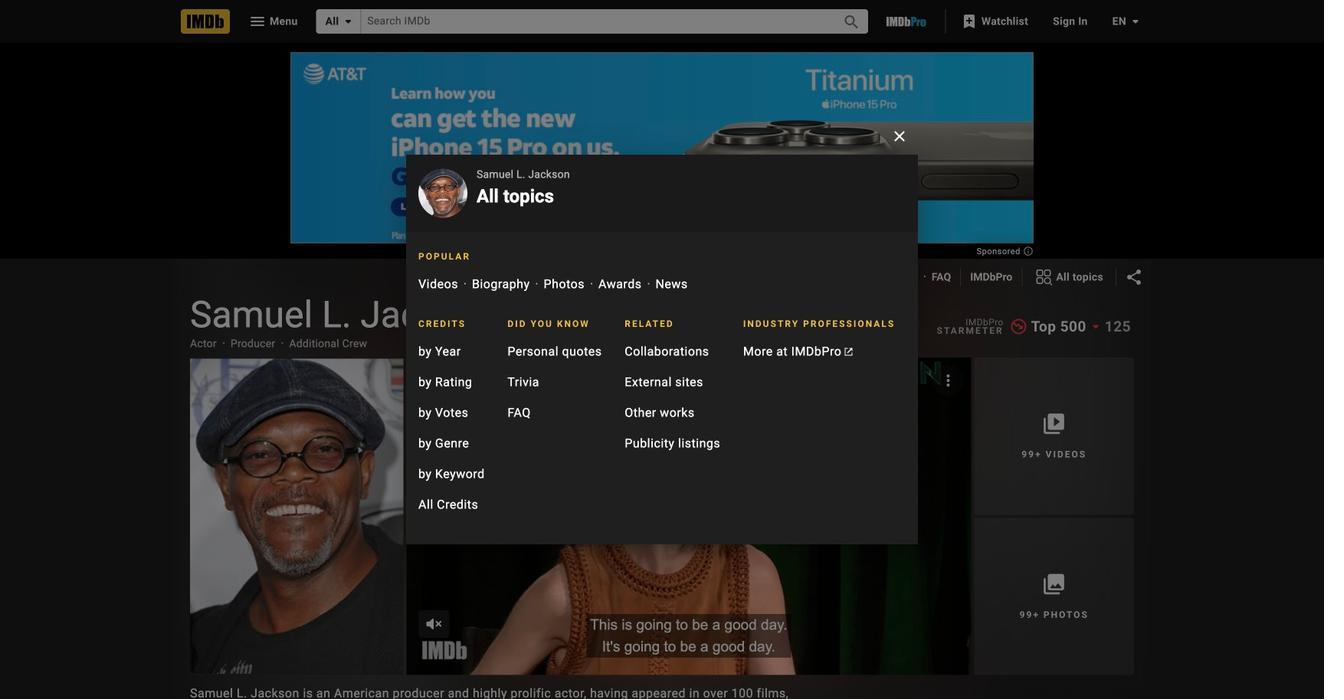 Task type: vqa. For each thing, say whether or not it's contained in the screenshot.
Watch Burning Questions With "Secret Invasion" element at bottom
yes



Task type: describe. For each thing, give the bounding box(es) containing it.
submit search image
[[842, 13, 861, 31]]

all topics header image
[[418, 169, 467, 218]]

launch inline image
[[845, 348, 852, 356]]

arrow drop down image
[[339, 12, 357, 31]]

samuel l. jackson at an event for resurrecting the champ (2007) image
[[418, 169, 467, 218]]

tap to unmute image
[[419, 611, 449, 639]]



Task type: locate. For each thing, give the bounding box(es) containing it.
close prompt image
[[890, 127, 909, 146]]

watch burning questions with "secret invasion" element
[[406, 358, 971, 676]]

dialog
[[0, 0, 1324, 700]]

group
[[418, 169, 467, 218], [190, 358, 403, 676], [406, 358, 971, 676]]

None search field
[[316, 9, 868, 34]]



